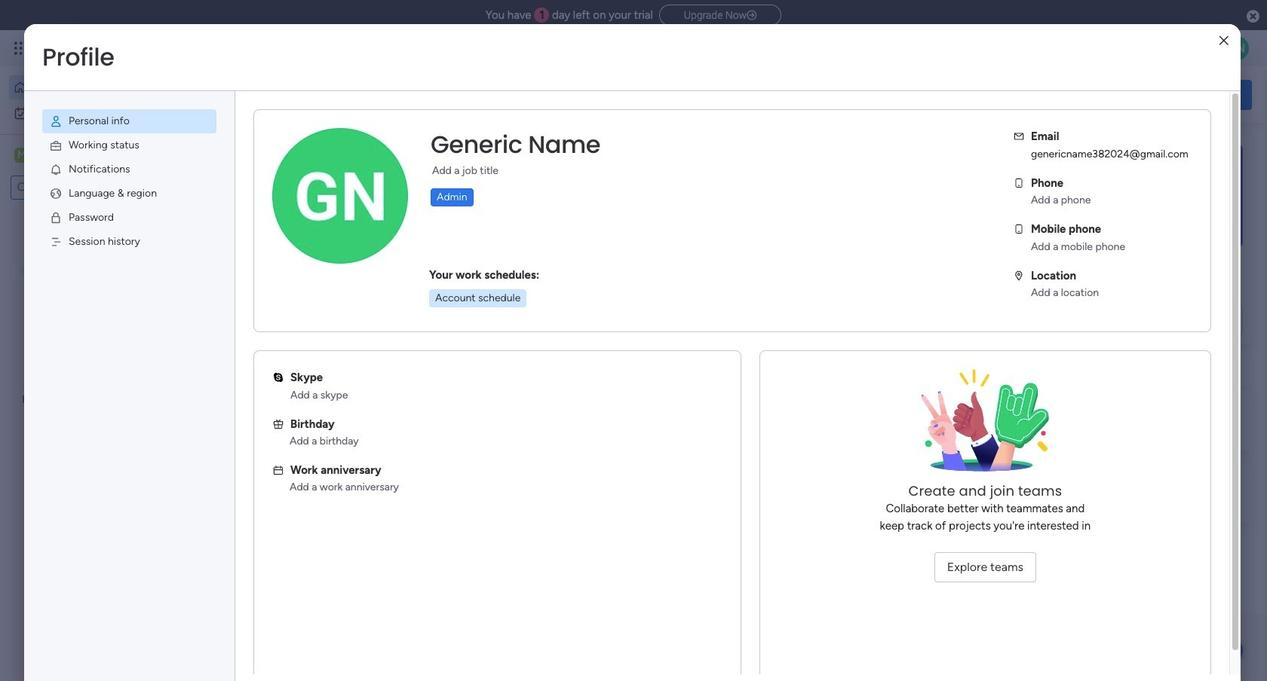Task type: vqa. For each thing, say whether or not it's contained in the screenshot.
Public board image component Icon
no



Task type: locate. For each thing, give the bounding box(es) containing it.
1 horizontal spatial public board image
[[501, 305, 518, 322]]

1 horizontal spatial workspace image
[[258, 485, 294, 522]]

component image
[[501, 329, 515, 343]]

public board image
[[252, 305, 269, 322], [501, 305, 518, 322]]

public board image up component icon
[[501, 305, 518, 322]]

templates image image
[[1039, 144, 1239, 248]]

personal info image
[[49, 115, 63, 128]]

None field
[[427, 129, 604, 161]]

close my workspaces image
[[233, 440, 251, 458]]

4 menu item from the top
[[42, 182, 216, 206]]

3 menu item from the top
[[42, 158, 216, 182]]

2 public board image from the left
[[501, 305, 518, 322]]

0 horizontal spatial public board image
[[252, 305, 269, 322]]

select product image
[[14, 41, 29, 56]]

getting started element
[[1026, 390, 1252, 451]]

component image
[[252, 329, 266, 343]]

option
[[9, 75, 183, 100], [9, 101, 183, 125]]

public board image for component image
[[252, 305, 269, 322]]

0 vertical spatial workspace image
[[14, 147, 29, 164]]

close recently visited image
[[233, 153, 251, 171]]

v2 user feedback image
[[1038, 86, 1049, 103]]

option up personal info image
[[9, 75, 183, 100]]

public board image for component icon
[[501, 305, 518, 322]]

password image
[[49, 211, 63, 225]]

2 menu item from the top
[[42, 134, 216, 158]]

public board image up component image
[[252, 305, 269, 322]]

add to favorites image
[[450, 306, 465, 321]]

1 vertical spatial workspace image
[[258, 485, 294, 522]]

1 public board image from the left
[[252, 305, 269, 322]]

1 option from the top
[[9, 75, 183, 100]]

generic name image
[[1225, 36, 1249, 60]]

menu item
[[42, 109, 216, 134], [42, 134, 216, 158], [42, 158, 216, 182], [42, 182, 216, 206], [42, 206, 216, 230], [42, 230, 216, 254]]

5 menu item from the top
[[42, 206, 216, 230]]

workspace image
[[14, 147, 29, 164], [258, 485, 294, 522]]

0 vertical spatial option
[[9, 75, 183, 100]]

quick search results list box
[[233, 171, 990, 371]]

v2 bolt switch image
[[1156, 86, 1164, 103]]

1 menu item from the top
[[42, 109, 216, 134]]

workspace selection element
[[14, 146, 126, 166]]

1 vertical spatial option
[[9, 101, 183, 125]]

option up workspace selection element
[[9, 101, 183, 125]]

close image
[[1219, 35, 1229, 46]]



Task type: describe. For each thing, give the bounding box(es) containing it.
menu menu
[[24, 91, 235, 272]]

session history image
[[49, 235, 63, 249]]

dapulse close image
[[1247, 9, 1260, 24]]

6 menu item from the top
[[42, 230, 216, 254]]

0 horizontal spatial workspace image
[[14, 147, 29, 164]]

Search in workspace field
[[32, 179, 108, 196]]

language & region image
[[49, 187, 63, 201]]

working status image
[[49, 139, 63, 152]]

2 option from the top
[[9, 101, 183, 125]]

notifications image
[[49, 163, 63, 177]]

dapulse rightstroke image
[[747, 10, 757, 21]]

clear search image
[[109, 180, 124, 195]]

no teams image
[[910, 370, 1061, 483]]

open update feed (inbox) image
[[233, 389, 251, 407]]



